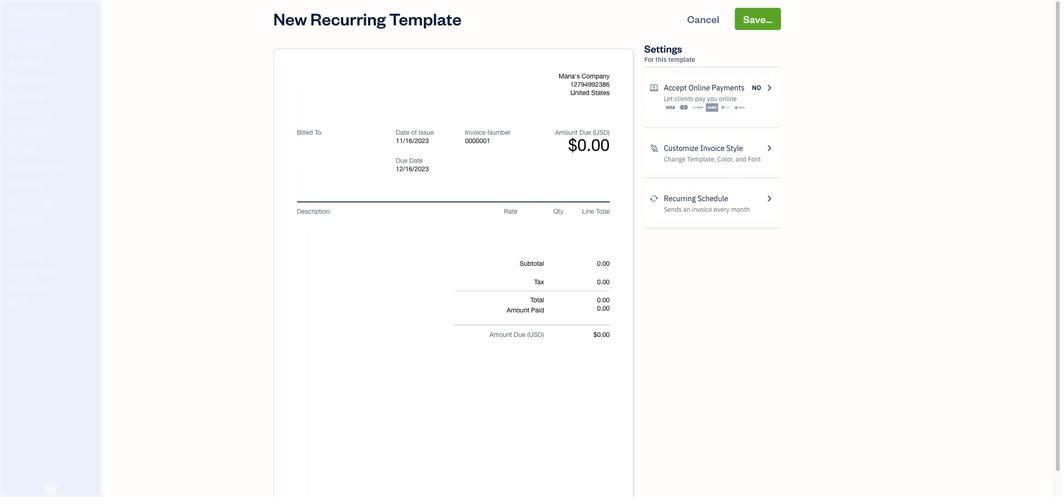 Task type: vqa. For each thing, say whether or not it's contained in the screenshot.
Schedule
yes



Task type: locate. For each thing, give the bounding box(es) containing it.
usd for amount due ( usd ) $0.00
[[595, 129, 608, 136]]

main element
[[0, 0, 125, 497]]

1 horizontal spatial )
[[608, 129, 610, 136]]

invoice
[[465, 129, 486, 136], [701, 144, 725, 153]]

chevronright image
[[765, 82, 774, 93], [765, 143, 774, 154], [765, 193, 774, 204]]

0 vertical spatial maria's
[[7, 8, 32, 18]]

1 horizontal spatial invoice
[[701, 144, 725, 153]]

1 vertical spatial maria's
[[559, 72, 580, 80]]

2 vertical spatial due
[[514, 331, 526, 338]]

3 0.00 from the top
[[597, 296, 610, 304]]

maria's up owner
[[7, 8, 32, 18]]

save… button
[[735, 8, 781, 30]]

maria's inside maria's company 12794992386 united states
[[559, 72, 580, 80]]

accept online payments
[[664, 83, 745, 92]]

2 0.00 from the top
[[597, 278, 610, 286]]

bank image
[[734, 103, 747, 112]]

0 vertical spatial (
[[593, 129, 595, 136]]

0 horizontal spatial )
[[543, 331, 544, 338]]

dashboard image
[[6, 40, 17, 49]]

sends an invoice every month
[[664, 205, 750, 214]]

invoice image
[[6, 93, 17, 102]]

subtotal
[[520, 260, 544, 267]]

paintbrush image
[[650, 143, 659, 154]]

payment image
[[6, 110, 17, 120]]

2 chevronright image from the top
[[765, 143, 774, 154]]

1 horizontal spatial (
[[593, 129, 595, 136]]

)
[[608, 129, 610, 136], [543, 331, 544, 338]]

1 horizontal spatial company
[[582, 72, 610, 80]]

maria's company owner
[[7, 8, 65, 25]]

company inside maria's company owner
[[33, 8, 65, 18]]

0 vertical spatial amount
[[555, 129, 578, 136]]

apps image
[[7, 239, 99, 247]]

0 vertical spatial recurring
[[311, 8, 386, 30]]

american express image
[[706, 103, 719, 112]]

amount inside total amount paid
[[507, 307, 530, 314]]

online
[[719, 95, 737, 103]]

style
[[727, 144, 743, 153]]

visa image
[[664, 103, 677, 112]]

0 horizontal spatial recurring
[[311, 8, 386, 30]]

total amount paid
[[507, 296, 544, 314]]

every
[[714, 205, 730, 214]]

12794992386
[[570, 81, 610, 88]]

usd down states
[[595, 129, 608, 136]]

cancel button
[[679, 8, 728, 30]]

estimate image
[[6, 75, 17, 84]]

due down united
[[580, 129, 591, 136]]

due date 12/16/2023
[[396, 157, 429, 173]]

( inside amount due ( usd ) $0.00
[[593, 129, 595, 136]]

customize
[[664, 144, 699, 153]]

1 vertical spatial due
[[396, 157, 408, 164]]

amount for amount due ( usd )
[[490, 331, 512, 338]]

amount down united
[[555, 129, 578, 136]]

0 vertical spatial total
[[596, 208, 610, 215]]

qty
[[554, 208, 564, 215]]

invoice up change template, color, and font on the top right
[[701, 144, 725, 153]]

apple pay image
[[720, 103, 733, 112]]

due inside amount due ( usd ) $0.00
[[580, 129, 591, 136]]

date
[[396, 129, 410, 136], [409, 157, 423, 164]]

1 vertical spatial usd
[[529, 331, 543, 338]]

amount inside amount due ( usd ) $0.00
[[555, 129, 578, 136]]

total
[[596, 208, 610, 215], [531, 296, 544, 304]]

tax
[[535, 278, 544, 286]]

1 vertical spatial amount
[[507, 307, 530, 314]]

report image
[[6, 216, 17, 225]]

0 horizontal spatial due
[[396, 157, 408, 164]]

let clients pay you online
[[664, 95, 737, 103]]

paid
[[531, 307, 544, 314]]

1 horizontal spatial recurring
[[664, 194, 696, 203]]

client image
[[6, 58, 17, 67]]

0 horizontal spatial maria's
[[7, 8, 32, 18]]

maria's inside maria's company owner
[[7, 8, 32, 18]]

you
[[707, 95, 718, 103]]

date of issue 11/16/2023
[[396, 129, 434, 144]]

1 vertical spatial invoice
[[701, 144, 725, 153]]

( down states
[[593, 129, 595, 136]]

due down total amount paid
[[514, 331, 526, 338]]

date up 12/16/2023
[[409, 157, 423, 164]]

$0.00 inside amount due ( usd ) $0.00
[[568, 135, 610, 155]]

1 vertical spatial chevronright image
[[765, 143, 774, 154]]

0 vertical spatial due
[[580, 129, 591, 136]]

0.00
[[597, 260, 610, 267], [597, 278, 610, 286], [597, 296, 610, 304], [597, 305, 610, 312]]

0 horizontal spatial usd
[[529, 331, 543, 338]]

) for amount due ( usd )
[[543, 331, 544, 338]]

0 horizontal spatial invoice
[[465, 129, 486, 136]]

1 vertical spatial recurring
[[664, 194, 696, 203]]

maria's up united
[[559, 72, 580, 80]]

let
[[664, 95, 673, 103]]

billed
[[297, 129, 313, 136]]

money image
[[6, 180, 17, 190]]

) inside amount due ( usd ) $0.00
[[608, 129, 610, 136]]

1 vertical spatial total
[[531, 296, 544, 304]]

2 vertical spatial chevronright image
[[765, 193, 774, 204]]

1 horizontal spatial usd
[[595, 129, 608, 136]]

usd
[[595, 129, 608, 136], [529, 331, 543, 338]]

) down the paid
[[543, 331, 544, 338]]

date left of
[[396, 129, 410, 136]]

due
[[580, 129, 591, 136], [396, 157, 408, 164], [514, 331, 526, 338]]

owner
[[7, 18, 24, 25]]

1 vertical spatial (
[[528, 331, 529, 338]]

total right line
[[596, 208, 610, 215]]

maria's
[[7, 8, 32, 18], [559, 72, 580, 80]]

0 vertical spatial usd
[[595, 129, 608, 136]]

0 horizontal spatial total
[[531, 296, 544, 304]]

to
[[315, 129, 322, 136]]

0 vertical spatial )
[[608, 129, 610, 136]]

1 horizontal spatial maria's
[[559, 72, 580, 80]]

invoice number 0000001
[[465, 129, 511, 144]]

11/16/2023 button
[[396, 137, 451, 145]]

no
[[752, 84, 762, 92]]

) for amount due ( usd ) $0.00
[[608, 129, 610, 136]]

new
[[274, 8, 307, 30]]

1 vertical spatial )
[[543, 331, 544, 338]]

0 vertical spatial date
[[396, 129, 410, 136]]

template,
[[687, 155, 716, 163]]

usd down the paid
[[529, 331, 543, 338]]

( down total amount paid
[[528, 331, 529, 338]]

due up 12/16/2023
[[396, 157, 408, 164]]

0 vertical spatial invoice
[[465, 129, 486, 136]]

an
[[684, 205, 691, 214]]

0 vertical spatial $0.00
[[568, 135, 610, 155]]

2 vertical spatial amount
[[490, 331, 512, 338]]

amount down total amount paid
[[490, 331, 512, 338]]

0 vertical spatial chevronright image
[[765, 82, 774, 93]]

save…
[[744, 12, 773, 25]]

change template, color, and font
[[664, 155, 761, 163]]

company
[[33, 8, 65, 18], [582, 72, 610, 80]]

0.00 0.00
[[597, 296, 610, 312]]

(
[[593, 129, 595, 136], [528, 331, 529, 338]]

amount
[[555, 129, 578, 136], [507, 307, 530, 314], [490, 331, 512, 338]]

line
[[582, 208, 595, 215]]

recurring
[[311, 8, 386, 30], [664, 194, 696, 203]]

and
[[736, 155, 747, 163]]

Terms text field
[[297, 400, 610, 408]]

1 vertical spatial company
[[582, 72, 610, 80]]

1 0.00 from the top
[[597, 260, 610, 267]]

( for amount due ( usd )
[[528, 331, 529, 338]]

amount left the paid
[[507, 307, 530, 314]]

2 horizontal spatial due
[[580, 129, 591, 136]]

3 chevronright image from the top
[[765, 193, 774, 204]]

1 vertical spatial date
[[409, 157, 423, 164]]

0 vertical spatial company
[[33, 8, 65, 18]]

clients
[[675, 95, 694, 103]]

0 horizontal spatial company
[[33, 8, 65, 18]]

online
[[689, 83, 710, 92]]

invoice up 0000001
[[465, 129, 486, 136]]

company inside maria's company 12794992386 united states
[[582, 72, 610, 80]]

issue
[[419, 129, 434, 136]]

states
[[592, 89, 610, 96]]

$0.00
[[568, 135, 610, 155], [594, 331, 610, 338]]

1 horizontal spatial due
[[514, 331, 526, 338]]

for
[[645, 55, 654, 64]]

create a client image
[[297, 162, 304, 170]]

bank connections image
[[7, 283, 99, 291]]

1 chevronright image from the top
[[765, 82, 774, 93]]

total up the paid
[[531, 296, 544, 304]]

payments
[[712, 83, 745, 92]]

usd inside amount due ( usd ) $0.00
[[595, 129, 608, 136]]

template
[[389, 8, 462, 30]]

) down states
[[608, 129, 610, 136]]

rate
[[504, 208, 518, 215]]

0 horizontal spatial (
[[528, 331, 529, 338]]



Task type: describe. For each thing, give the bounding box(es) containing it.
terms
[[297, 390, 314, 397]]

date inside due date 12/16/2023
[[409, 157, 423, 164]]

amount due ( usd )
[[490, 331, 544, 338]]

due inside due date 12/16/2023
[[396, 157, 408, 164]]

1 vertical spatial $0.00
[[594, 331, 610, 338]]

new recurring template
[[274, 8, 462, 30]]

invoice
[[692, 205, 713, 214]]

0000001
[[465, 137, 490, 144]]

color,
[[718, 155, 734, 163]]

discover image
[[692, 103, 705, 112]]

sends
[[664, 205, 682, 214]]

team members image
[[7, 254, 99, 261]]

company for maria's company owner
[[33, 8, 65, 18]]

united
[[571, 89, 590, 96]]

invoice inside invoice number 0000001
[[465, 129, 486, 136]]

description
[[297, 208, 330, 215]]

4 0.00 from the top
[[597, 305, 610, 312]]

change
[[664, 155, 686, 163]]

amount for amount due ( usd ) $0.00
[[555, 129, 578, 136]]

( for amount due ( usd ) $0.00
[[593, 129, 595, 136]]

total inside total amount paid
[[531, 296, 544, 304]]

due for amount due ( usd )
[[514, 331, 526, 338]]

billed to
[[297, 129, 322, 136]]

Client text field
[[298, 141, 386, 157]]

items and services image
[[7, 269, 99, 276]]

Notes text field
[[297, 368, 610, 377]]

template
[[669, 55, 696, 64]]

11/16/2023
[[396, 137, 429, 144]]

pay
[[696, 95, 706, 103]]

usd for amount due ( usd )
[[529, 331, 543, 338]]

font
[[748, 155, 761, 163]]

due for amount due ( usd ) $0.00
[[580, 129, 591, 136]]

maria's company 12794992386 united states
[[559, 72, 610, 96]]

settings for this template
[[645, 42, 696, 64]]

refresh image
[[650, 193, 659, 204]]

customize invoice style
[[664, 144, 743, 153]]

accept
[[664, 83, 687, 92]]

this
[[656, 55, 667, 64]]

month
[[731, 205, 750, 214]]

number
[[488, 129, 511, 136]]

line total
[[582, 208, 610, 215]]

settings
[[645, 42, 683, 55]]

chevronright image for recurring schedule
[[765, 193, 774, 204]]

amount due ( usd ) $0.00
[[555, 129, 610, 155]]

recurring schedule
[[664, 194, 729, 203]]

0000001 button
[[465, 137, 533, 145]]

maria's for maria's company 12794992386 united states
[[559, 72, 580, 80]]

settings image
[[7, 298, 99, 306]]

of
[[411, 129, 417, 136]]

chevronright image for customize invoice style
[[765, 143, 774, 154]]

12/16/2023
[[396, 165, 429, 173]]

mastercard image
[[678, 103, 691, 112]]

onlinesales image
[[650, 82, 659, 93]]

timer image
[[6, 163, 17, 172]]

schedule
[[698, 194, 729, 203]]

expense image
[[6, 128, 17, 137]]

cancel
[[688, 12, 720, 25]]

maria's for maria's company owner
[[7, 8, 32, 18]]

chevronright image for no
[[765, 82, 774, 93]]

date inside date of issue 11/16/2023
[[396, 129, 410, 136]]

freshbooks image
[[43, 482, 58, 493]]

project image
[[6, 145, 17, 155]]

chart image
[[6, 198, 17, 207]]

company for maria's company 12794992386 united states
[[582, 72, 610, 80]]

12/16/2023 button
[[396, 165, 451, 173]]

1 horizontal spatial total
[[596, 208, 610, 215]]



